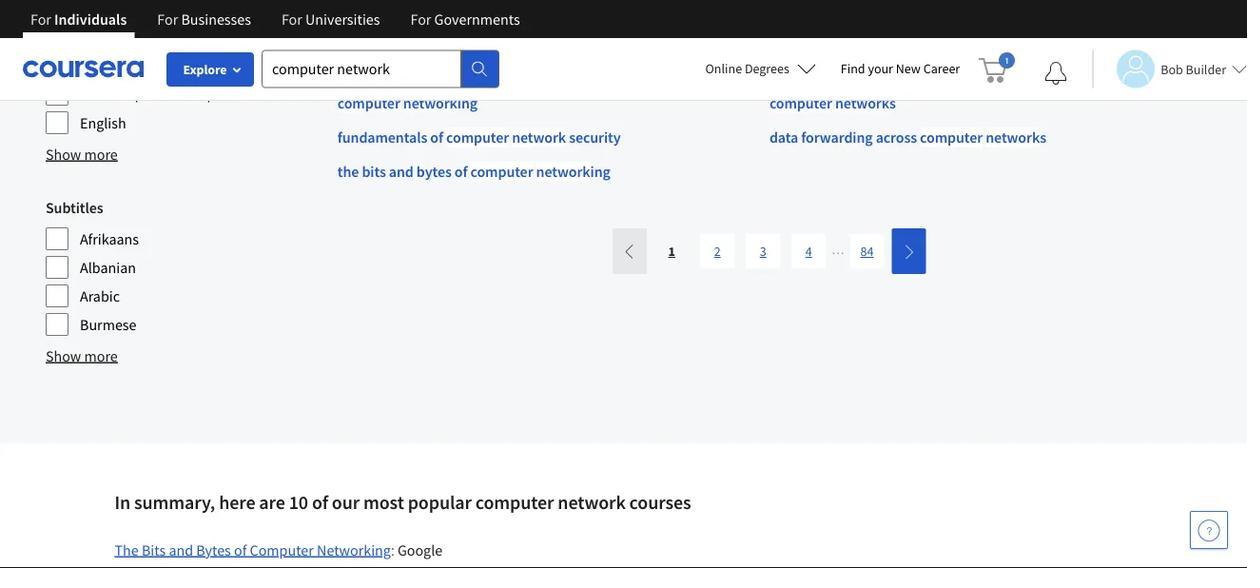 Task type: vqa. For each thing, say whether or not it's contained in the screenshot.
Marketing
no



Task type: describe. For each thing, give the bounding box(es) containing it.
bits
[[142, 540, 166, 559]]

bytes
[[196, 540, 231, 559]]

computer network security
[[446, 128, 621, 147]]

network down the find
[[835, 93, 890, 112]]

computer right across
[[920, 128, 983, 147]]

degrees
[[745, 60, 790, 77]]

computer
[[250, 540, 314, 559]]

3 link
[[746, 234, 780, 268]]

network down related
[[403, 93, 457, 112]]

4 link
[[792, 234, 826, 268]]

bob builder
[[1161, 60, 1226, 78]]

84
[[861, 243, 874, 260]]

1 vertical spatial ing
[[590, 162, 611, 181]]

network down shopping cart: 1 item image
[[986, 128, 1040, 147]]

network left security
[[512, 128, 566, 147]]

What do you want to learn? text field
[[262, 50, 461, 88]]

courses
[[629, 490, 691, 514]]

show for burmese
[[46, 346, 81, 365]]

arabic inside language group
[[80, 27, 120, 46]]

the
[[115, 540, 139, 559]]

for for universities
[[282, 10, 302, 29]]

to
[[475, 43, 492, 67]]

the bits and bytes of computer network ing
[[338, 162, 611, 181]]

explore button
[[167, 52, 254, 87]]

find
[[841, 60, 865, 77]]

network up security
[[578, 43, 646, 67]]

show more for burmese
[[46, 346, 118, 365]]

of right bytes
[[234, 540, 247, 559]]

popular
[[408, 490, 472, 514]]

show notifications image
[[1045, 62, 1068, 85]]

10
[[289, 490, 308, 514]]

computer down 'what do you want to learn?' text box
[[338, 93, 400, 112]]

0 horizontal spatial ing
[[457, 93, 478, 112]]

show for english
[[46, 144, 81, 163]]

computer up the data
[[770, 93, 832, 112]]

84 link
[[850, 234, 884, 268]]

show more button for burmese
[[46, 344, 118, 367]]

for individuals
[[30, 10, 127, 29]]

shopping cart: 1 item image
[[979, 52, 1015, 83]]

google
[[398, 540, 443, 559]]

the bits and bytes of computer networking link
[[115, 540, 391, 559]]

2 link
[[700, 234, 735, 268]]

subtitles group
[[46, 196, 326, 337]]

summary,
[[134, 490, 215, 514]]

for governments
[[411, 10, 520, 29]]

universities
[[305, 10, 380, 29]]

in summary, here are 10 of our most popular computer network courses
[[115, 490, 691, 514]]

and for bits
[[169, 540, 193, 559]]

of right bytes at left top
[[455, 162, 468, 181]]

for universities
[[282, 10, 380, 29]]

career
[[924, 60, 960, 77]]

our
[[332, 490, 360, 514]]

searches related to computer network
[[338, 43, 646, 67]]

(china)
[[133, 56, 179, 75]]

for for individuals
[[30, 10, 51, 29]]

afrikaans
[[80, 229, 139, 248]]

networking
[[317, 540, 391, 559]]

related
[[414, 43, 472, 67]]

more for english
[[84, 144, 118, 163]]

businesses
[[181, 10, 251, 29]]

the
[[338, 162, 359, 181]]

3
[[760, 243, 767, 260]]

more for burmese
[[84, 346, 118, 365]]

your
[[868, 60, 893, 77]]

bits
[[362, 162, 386, 181]]

:
[[391, 541, 395, 559]]

security
[[569, 128, 621, 147]]

banner navigation
[[15, 0, 535, 38]]

online
[[706, 60, 742, 77]]

language group
[[46, 0, 326, 135]]



Task type: locate. For each thing, give the bounding box(es) containing it.
show more
[[46, 144, 118, 163], [46, 346, 118, 365]]

for
[[30, 10, 51, 29], [157, 10, 178, 29], [282, 10, 302, 29], [411, 10, 431, 29]]

2 for from the left
[[157, 10, 178, 29]]

0 vertical spatial arabic
[[80, 27, 120, 46]]

0 vertical spatial show
[[46, 144, 81, 163]]

1 vertical spatial and
[[169, 540, 193, 559]]

bob builder button
[[1092, 50, 1247, 88]]

arabic inside subtitles "group"
[[80, 286, 120, 305]]

1 vertical spatial chinese
[[80, 84, 130, 103]]

and
[[389, 162, 414, 181], [169, 540, 193, 559]]

computer right popular
[[475, 490, 554, 514]]

of right 10 on the left bottom
[[312, 490, 328, 514]]

2 chinese from the top
[[80, 84, 130, 103]]

of
[[430, 128, 443, 147], [455, 162, 468, 181], [312, 490, 328, 514], [234, 540, 247, 559]]

1 horizontal spatial computer network s
[[920, 128, 1047, 147]]

arabic down albanian
[[80, 286, 120, 305]]

chinese for chinese (traditional)
[[80, 84, 130, 103]]

0 vertical spatial show more
[[46, 144, 118, 163]]

here
[[219, 490, 255, 514]]

show more button down the burmese
[[46, 344, 118, 367]]

find your new career
[[841, 60, 960, 77]]

online degrees
[[706, 60, 790, 77]]

1 show from the top
[[46, 144, 81, 163]]

builder
[[1186, 60, 1226, 78]]

computer network s down shopping cart: 1 item image
[[920, 128, 1047, 147]]

ing
[[457, 93, 478, 112], [590, 162, 611, 181]]

show down english
[[46, 144, 81, 163]]

1 chinese from the top
[[80, 56, 130, 75]]

are
[[259, 490, 285, 514]]

1 vertical spatial computer network s
[[920, 128, 1047, 147]]

s
[[890, 93, 896, 112], [1040, 128, 1047, 147]]

bytes
[[417, 162, 452, 181]]

…
[[832, 241, 844, 258]]

in
[[115, 490, 130, 514]]

governments
[[434, 10, 520, 29]]

chinese down individuals at the top of page
[[80, 56, 130, 75]]

ing down to
[[457, 93, 478, 112]]

0 vertical spatial show more button
[[46, 142, 118, 165]]

0 vertical spatial s
[[890, 93, 896, 112]]

more down english
[[84, 144, 118, 163]]

1 vertical spatial show
[[46, 346, 81, 365]]

data
[[770, 128, 798, 147]]

the bits and bytes of computer networking : google
[[115, 540, 443, 559]]

0 vertical spatial chinese
[[80, 56, 130, 75]]

more down the burmese
[[84, 346, 118, 365]]

network down computer network security
[[536, 162, 590, 181]]

0 horizontal spatial computer network s
[[770, 93, 896, 112]]

next page image
[[902, 245, 917, 260]]

for for governments
[[411, 10, 431, 29]]

3 for from the left
[[282, 10, 302, 29]]

computer up the bits and bytes of computer network ing
[[446, 128, 509, 147]]

4
[[806, 243, 812, 260]]

chinese up english
[[80, 84, 130, 103]]

ing down security
[[590, 162, 611, 181]]

forwarding
[[801, 128, 873, 147]]

show more button for english
[[46, 142, 118, 165]]

network left courses
[[558, 490, 626, 514]]

2 show more from the top
[[46, 346, 118, 365]]

and for bits
[[389, 162, 414, 181]]

1 horizontal spatial ing
[[590, 162, 611, 181]]

for for businesses
[[157, 10, 178, 29]]

show down the burmese
[[46, 346, 81, 365]]

(traditional)
[[133, 84, 212, 103]]

computer right to
[[496, 43, 575, 67]]

s up across
[[890, 93, 896, 112]]

online degrees button
[[690, 48, 831, 89]]

find your new career link
[[831, 57, 970, 81]]

1 show more from the top
[[46, 144, 118, 163]]

for left individuals at the top of page
[[30, 10, 51, 29]]

1 more from the top
[[84, 144, 118, 163]]

computer network ing
[[338, 93, 478, 112]]

1 horizontal spatial s
[[1040, 128, 1047, 147]]

chinese (traditional)
[[80, 84, 212, 103]]

for up (china)
[[157, 10, 178, 29]]

1 vertical spatial show more
[[46, 346, 118, 365]]

computer network s up forwarding
[[770, 93, 896, 112]]

show more button
[[46, 142, 118, 165], [46, 344, 118, 367]]

of up bytes at left top
[[430, 128, 443, 147]]

computer network s
[[770, 93, 896, 112], [920, 128, 1047, 147]]

searches
[[338, 43, 411, 67]]

show more button down english
[[46, 142, 118, 165]]

english
[[80, 113, 126, 132]]

subtitles
[[46, 198, 103, 217]]

page navigation navigation
[[611, 228, 928, 274]]

2 more from the top
[[84, 346, 118, 365]]

4 for from the left
[[411, 10, 431, 29]]

fundamentals
[[338, 128, 427, 147]]

1 vertical spatial s
[[1040, 128, 1047, 147]]

1 horizontal spatial and
[[389, 162, 414, 181]]

1 vertical spatial arabic
[[80, 286, 120, 305]]

chinese
[[80, 56, 130, 75], [80, 84, 130, 103]]

2 arabic from the top
[[80, 286, 120, 305]]

burmese
[[80, 315, 137, 334]]

computer down computer network security
[[470, 162, 533, 181]]

previous page image
[[622, 244, 638, 259]]

for businesses
[[157, 10, 251, 29]]

computer
[[496, 43, 575, 67], [338, 93, 400, 112], [770, 93, 832, 112], [446, 128, 509, 147], [920, 128, 983, 147], [470, 162, 533, 181], [475, 490, 554, 514]]

show
[[46, 144, 81, 163], [46, 346, 81, 365]]

1 show more button from the top
[[46, 142, 118, 165]]

fundamentals of
[[338, 128, 443, 147]]

show more down the burmese
[[46, 346, 118, 365]]

network
[[578, 43, 646, 67], [403, 93, 457, 112], [835, 93, 890, 112], [512, 128, 566, 147], [986, 128, 1040, 147], [536, 162, 590, 181], [558, 490, 626, 514]]

show more down english
[[46, 144, 118, 163]]

albanian
[[80, 258, 136, 277]]

for left universities
[[282, 10, 302, 29]]

data forwarding across
[[770, 128, 917, 147]]

individuals
[[54, 10, 127, 29]]

new
[[896, 60, 921, 77]]

2 show from the top
[[46, 346, 81, 365]]

0 horizontal spatial and
[[169, 540, 193, 559]]

2
[[714, 243, 721, 260]]

0 horizontal spatial s
[[890, 93, 896, 112]]

1 for from the left
[[30, 10, 51, 29]]

1 vertical spatial show more button
[[46, 344, 118, 367]]

bob
[[1161, 60, 1183, 78]]

chinese for chinese (china)
[[80, 56, 130, 75]]

most
[[363, 490, 404, 514]]

chinese (china)
[[80, 56, 179, 75]]

0 vertical spatial computer network s
[[770, 93, 896, 112]]

help center image
[[1198, 519, 1221, 541]]

more
[[84, 144, 118, 163], [84, 346, 118, 365]]

across
[[876, 128, 917, 147]]

1 arabic from the top
[[80, 27, 120, 46]]

0 vertical spatial more
[[84, 144, 118, 163]]

None search field
[[262, 50, 500, 88]]

1 vertical spatial more
[[84, 346, 118, 365]]

arabic up coursera image
[[80, 27, 120, 46]]

coursera image
[[23, 54, 144, 84]]

for up related
[[411, 10, 431, 29]]

2 show more button from the top
[[46, 344, 118, 367]]

show more for english
[[46, 144, 118, 163]]

0 vertical spatial and
[[389, 162, 414, 181]]

explore
[[183, 61, 227, 78]]

arabic
[[80, 27, 120, 46], [80, 286, 120, 305]]

0 vertical spatial ing
[[457, 93, 478, 112]]

s down show notifications icon
[[1040, 128, 1047, 147]]



